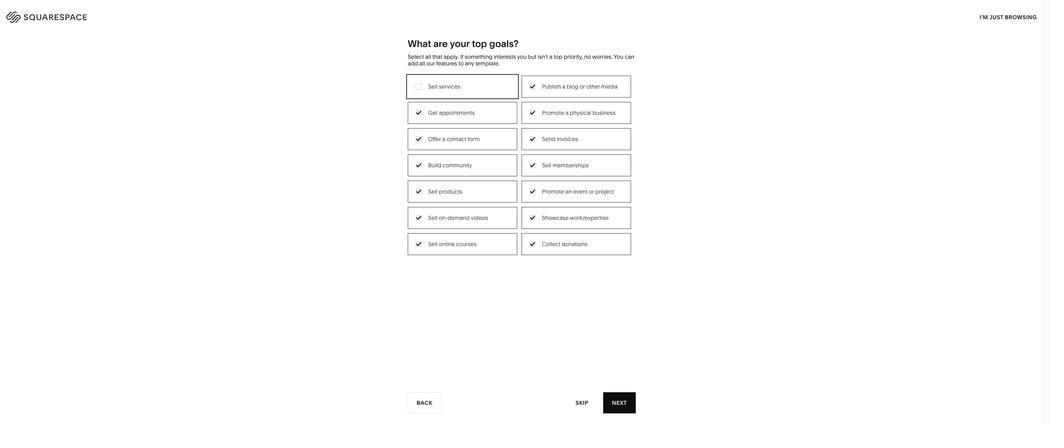 Task type: vqa. For each thing, say whether or not it's contained in the screenshot.
Log             In link
yes



Task type: describe. For each thing, give the bounding box(es) containing it.
squarespace logo image
[[16, 9, 107, 22]]

a for promote a physical business
[[566, 109, 569, 116]]

promote a physical business
[[542, 109, 616, 116]]

priority,
[[564, 53, 583, 60]]

promote for promote an event or project
[[542, 188, 564, 195]]

events
[[441, 144, 458, 151]]

template.
[[476, 60, 500, 67]]

send invoices
[[542, 136, 578, 143]]

sell for sell services
[[428, 83, 438, 90]]

worries.
[[593, 53, 613, 60]]

0 vertical spatial top
[[472, 38, 487, 49]]

work/expertise
[[570, 215, 609, 222]]

media
[[602, 83, 618, 90]]

are
[[434, 38, 448, 49]]

sell online courses
[[428, 241, 477, 248]]

estate
[[454, 168, 470, 175]]

professional services
[[358, 121, 413, 128]]

next
[[612, 400, 627, 407]]

showcase
[[542, 215, 569, 222]]

sell products
[[428, 188, 462, 195]]

just
[[990, 14, 1004, 21]]

add
[[408, 60, 418, 67]]

you
[[517, 53, 527, 60]]

courses
[[456, 241, 477, 248]]

lusaka image
[[419, 269, 624, 425]]

community
[[443, 162, 472, 169]]

home & decor link
[[524, 109, 570, 116]]

a inside what are your top goals? select all that apply. if something interests you but isn't a top priority, no worries. you can add all our features to any template.
[[550, 53, 553, 60]]

decor
[[546, 109, 562, 116]]

restaurants
[[441, 121, 471, 128]]

what
[[408, 38, 431, 49]]

to
[[459, 60, 464, 67]]

non-
[[394, 144, 408, 151]]

send
[[542, 136, 556, 143]]

& for non-
[[390, 144, 393, 151]]

services
[[391, 121, 413, 128]]

nature & animals link
[[524, 121, 576, 128]]

community & non-profits link
[[358, 144, 431, 151]]

in
[[1028, 12, 1034, 19]]

get
[[428, 109, 438, 116]]

form
[[468, 136, 480, 143]]

collect donations
[[542, 241, 588, 248]]

home
[[524, 109, 540, 116]]

products
[[439, 188, 462, 195]]

media & podcasts link
[[441, 133, 495, 140]]

all left that
[[425, 53, 431, 60]]

what are your top goals? select all that apply. if something interests you but isn't a top priority, no worries. you can add all our features to any template.
[[408, 38, 635, 67]]

something
[[465, 53, 493, 60]]

but
[[528, 53, 537, 60]]

offer a contact form
[[428, 136, 480, 143]]

real estate & properties link
[[441, 168, 510, 175]]

nature & animals
[[524, 121, 568, 128]]

& right estate
[[471, 168, 474, 175]]

donations
[[562, 241, 588, 248]]

project
[[596, 188, 614, 195]]

log
[[1014, 12, 1026, 19]]

any
[[465, 60, 474, 67]]

lusaka element
[[419, 269, 624, 425]]

fitness
[[524, 133, 542, 140]]

a for offer a contact form
[[442, 136, 446, 143]]

collect
[[542, 241, 561, 248]]

squarespace logo link
[[16, 9, 219, 22]]

or for blog
[[580, 83, 585, 90]]

restaurants link
[[441, 121, 479, 128]]

event
[[573, 188, 588, 195]]

isn't
[[538, 53, 548, 60]]

travel link
[[441, 109, 464, 116]]

log             in link
[[1014, 12, 1034, 19]]

weddings
[[441, 156, 467, 163]]

travel
[[441, 109, 456, 116]]

publish a blog or other media
[[542, 83, 618, 90]]

professional
[[358, 121, 390, 128]]

physical
[[570, 109, 592, 116]]

get appointments
[[428, 109, 475, 116]]

no
[[585, 53, 591, 60]]

nature
[[524, 121, 541, 128]]



Task type: locate. For each thing, give the bounding box(es) containing it.
1 horizontal spatial top
[[554, 53, 563, 60]]

i'm just browsing
[[980, 14, 1037, 21]]

top up something on the top left of the page
[[472, 38, 487, 49]]

media
[[441, 133, 457, 140]]

&
[[541, 109, 545, 116], [543, 121, 546, 128], [459, 133, 462, 140], [390, 144, 393, 151], [471, 168, 474, 175]]

sell memberships
[[542, 162, 589, 169]]

podcasts
[[463, 133, 487, 140]]

& right home
[[541, 109, 545, 116]]

demand
[[448, 215, 470, 222]]

select
[[408, 53, 424, 60]]

2 promote from the top
[[542, 188, 564, 195]]

apply.
[[444, 53, 459, 60]]

a
[[550, 53, 553, 60], [562, 83, 566, 90], [566, 109, 569, 116], [442, 136, 446, 143]]

top right isn't
[[554, 53, 563, 60]]

if
[[460, 53, 464, 60]]

appointments
[[439, 109, 475, 116]]

professional services link
[[358, 121, 421, 128]]

0 vertical spatial promote
[[542, 109, 564, 116]]

contact
[[447, 136, 466, 143]]

a right offer
[[442, 136, 446, 143]]

or right blog
[[580, 83, 585, 90]]

promote for promote a physical business
[[542, 109, 564, 116]]

a right decor
[[566, 109, 569, 116]]

back button
[[408, 393, 442, 414]]

interests
[[494, 53, 516, 60]]

skip button
[[567, 393, 598, 414]]

publish
[[542, 83, 561, 90]]

or for event
[[589, 188, 594, 195]]

i'm
[[980, 14, 989, 21]]

1 vertical spatial top
[[554, 53, 563, 60]]

services
[[439, 83, 461, 90]]

& left non-
[[390, 144, 393, 151]]

an
[[566, 188, 572, 195]]

& for decor
[[541, 109, 545, 116]]

1 vertical spatial or
[[589, 188, 594, 195]]

0 horizontal spatial top
[[472, 38, 487, 49]]

online
[[439, 241, 455, 248]]

& for podcasts
[[459, 133, 462, 140]]

blog
[[567, 83, 579, 90]]

promote an event or project
[[542, 188, 614, 195]]

build community
[[428, 162, 472, 169]]

or right event on the right top of the page
[[589, 188, 594, 195]]

community & non-profits
[[358, 144, 424, 151]]

sell left the products
[[428, 188, 438, 195]]

showcase work/expertise
[[542, 215, 609, 222]]

sell for sell products
[[428, 188, 438, 195]]

events link
[[441, 144, 466, 151]]

sell left "on-"
[[428, 215, 438, 222]]

& for animals
[[543, 121, 546, 128]]

browsing
[[1005, 14, 1037, 21]]

business
[[593, 109, 616, 116]]

1 vertical spatial promote
[[542, 188, 564, 195]]

sell left the "services"
[[428, 83, 438, 90]]

memberships
[[553, 162, 589, 169]]

sell for sell on-demand videos
[[428, 215, 438, 222]]

that
[[433, 53, 442, 60]]

promote up nature & animals link
[[542, 109, 564, 116]]

a left blog
[[562, 83, 566, 90]]

promote left an
[[542, 188, 564, 195]]

sell left memberships
[[542, 162, 552, 169]]

a for publish a blog or other media
[[562, 83, 566, 90]]

you
[[614, 53, 624, 60]]

a right isn't
[[550, 53, 553, 60]]

top
[[472, 38, 487, 49], [554, 53, 563, 60]]

real
[[441, 168, 452, 175]]

sell
[[428, 83, 438, 90], [542, 162, 552, 169], [428, 188, 438, 195], [428, 215, 438, 222], [428, 241, 438, 248]]

community
[[358, 144, 388, 151]]

build
[[428, 162, 442, 169]]

offer
[[428, 136, 441, 143]]

1 promote from the top
[[542, 109, 564, 116]]

sell left online
[[428, 241, 438, 248]]

sell services
[[428, 83, 461, 90]]

skip
[[576, 400, 589, 407]]

properties
[[476, 168, 502, 175]]

log             in
[[1014, 12, 1034, 19]]

our
[[427, 60, 435, 67]]

profits
[[408, 144, 424, 151]]

media & podcasts
[[441, 133, 487, 140]]

home & decor
[[524, 109, 562, 116]]

i'm just browsing link
[[980, 6, 1037, 28]]

animals
[[547, 121, 568, 128]]

1 horizontal spatial or
[[589, 188, 594, 195]]

0 horizontal spatial or
[[580, 83, 585, 90]]

other
[[587, 83, 600, 90]]

0 vertical spatial or
[[580, 83, 585, 90]]

& right nature
[[543, 121, 546, 128]]

sell for sell online courses
[[428, 241, 438, 248]]

invoices
[[557, 136, 578, 143]]

goals?
[[490, 38, 519, 49]]

& right media on the top
[[459, 133, 462, 140]]

on-
[[439, 215, 448, 222]]

your
[[450, 38, 470, 49]]

sell for sell memberships
[[542, 162, 552, 169]]

can
[[625, 53, 635, 60]]

all left our
[[419, 60, 425, 67]]

real estate & properties
[[441, 168, 502, 175]]



